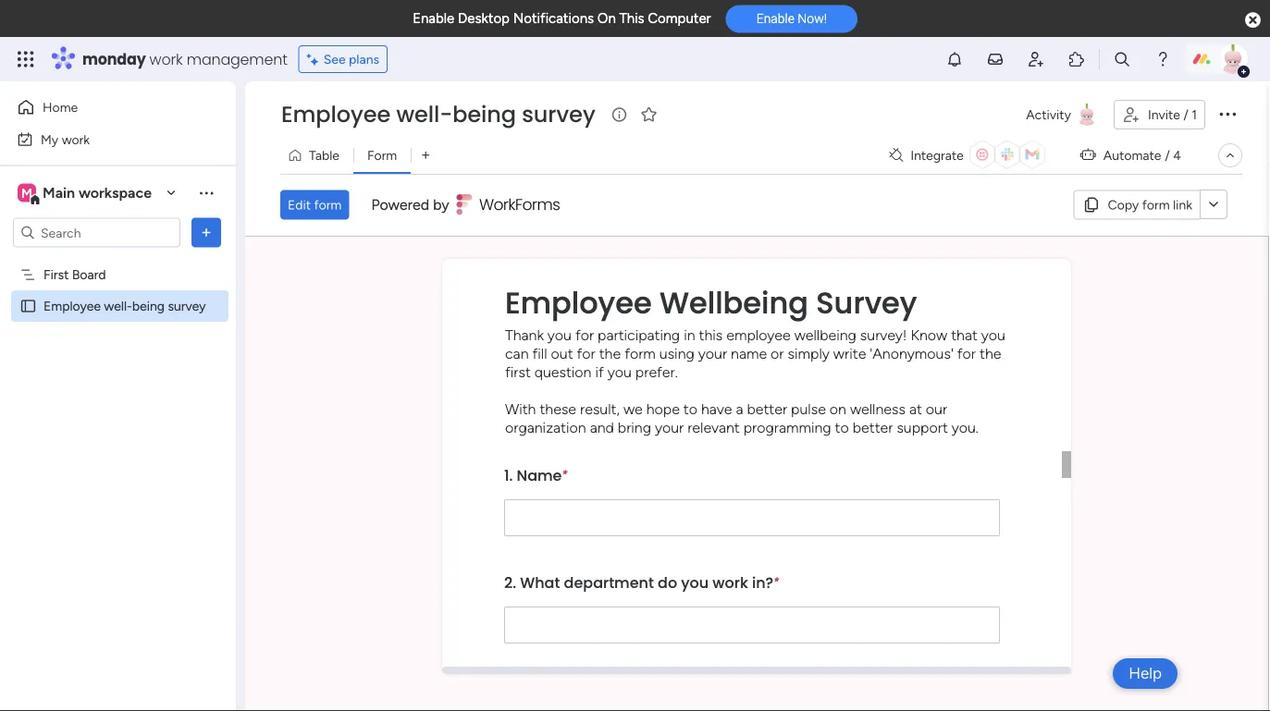 Task type: describe. For each thing, give the bounding box(es) containing it.
participating
[[598, 326, 681, 344]]

add view image
[[422, 149, 430, 162]]

question
[[535, 363, 592, 381]]

see plans
[[324, 51, 380, 67]]

1. name group
[[504, 451, 1001, 559]]

1 vertical spatial better
[[853, 419, 894, 436]]

edit
[[288, 197, 311, 213]]

link
[[1174, 197, 1193, 213]]

dapulse close image
[[1246, 11, 1262, 30]]

0 horizontal spatial being
[[132, 299, 165, 314]]

my work
[[41, 131, 90, 147]]

1 vertical spatial to
[[835, 419, 850, 436]]

help image
[[1154, 50, 1173, 68]]

pulse
[[791, 400, 826, 418]]

Search in workspace field
[[39, 222, 155, 243]]

copy form link button
[[1074, 190, 1201, 220]]

2. what department do you work in? group
[[504, 559, 1001, 666]]

employee inside form form
[[505, 283, 652, 324]]

copy form link
[[1109, 197, 1193, 213]]

table button
[[280, 141, 354, 170]]

plans
[[349, 51, 380, 67]]

our
[[926, 400, 948, 418]]

integrate
[[911, 148, 964, 163]]

m
[[21, 185, 32, 201]]

prefer.
[[636, 363, 678, 381]]

1. name *
[[504, 465, 568, 486]]

this
[[699, 326, 723, 344]]

thank
[[505, 326, 544, 344]]

know
[[911, 326, 948, 344]]

out
[[551, 345, 573, 362]]

you right that
[[982, 326, 1006, 344]]

form button
[[354, 141, 411, 170]]

copy
[[1109, 197, 1140, 213]]

for up question
[[576, 326, 594, 344]]

list box containing first board
[[0, 255, 236, 572]]

on
[[830, 400, 847, 418]]

do
[[658, 572, 678, 593]]

powered
[[372, 196, 430, 214]]

computer
[[648, 10, 712, 27]]

1 horizontal spatial being
[[453, 99, 516, 130]]

you up 'out' in the left of the page
[[548, 326, 572, 344]]

board
[[72, 267, 106, 283]]

you right if
[[608, 363, 632, 381]]

fill
[[533, 345, 548, 362]]

you.
[[952, 419, 979, 436]]

2. what department do you work in? *
[[504, 572, 779, 593]]

what department do you work in? element
[[504, 572, 774, 593]]

main workspace
[[43, 184, 152, 202]]

wellbeing
[[660, 283, 809, 324]]

public board image
[[19, 298, 37, 315]]

or
[[771, 345, 784, 362]]

ruby anderson image
[[1219, 44, 1249, 74]]

1 vertical spatial options image
[[197, 224, 216, 242]]

at
[[910, 400, 923, 418]]

my work button
[[11, 124, 199, 154]]

home button
[[11, 93, 199, 122]]

with
[[505, 400, 536, 418]]

edit form
[[288, 197, 342, 213]]

home
[[43, 100, 78, 115]]

monday
[[82, 49, 146, 69]]

invite members image
[[1027, 50, 1046, 68]]

can
[[505, 345, 529, 362]]

on
[[598, 10, 616, 27]]

relevant
[[688, 419, 740, 436]]

'anonymous'
[[870, 345, 954, 362]]

organization
[[505, 419, 587, 436]]

your inside 'thank you for participating in this employee wellbeing survey! know that you can fill out for the form using your name or simply write 'anonymous' for the first question if you prefer.'
[[699, 345, 728, 362]]

1 horizontal spatial well-
[[396, 99, 453, 130]]

1 horizontal spatial employee well-being survey
[[281, 99, 596, 130]]

see plans button
[[299, 45, 388, 73]]

* inside 1. name *
[[562, 468, 568, 481]]

enable desktop notifications on this computer
[[413, 10, 712, 27]]

1 vertical spatial survey
[[168, 299, 206, 314]]

work for monday
[[150, 49, 183, 69]]

what
[[520, 572, 560, 593]]

employee wellbeing survey
[[505, 283, 918, 324]]

management
[[187, 49, 288, 69]]

form form
[[245, 237, 1269, 712]]

in?
[[752, 572, 774, 593]]

search everything image
[[1114, 50, 1132, 68]]



Task type: locate. For each thing, give the bounding box(es) containing it.
1 horizontal spatial /
[[1184, 107, 1189, 123]]

0 vertical spatial your
[[699, 345, 728, 362]]

name
[[517, 465, 562, 486]]

better up programming
[[747, 400, 788, 418]]

1 vertical spatial work
[[62, 131, 90, 147]]

enable now!
[[757, 11, 827, 26]]

1 vertical spatial being
[[132, 299, 165, 314]]

form inside 'thank you for participating in this employee wellbeing survey! know that you can fill out for the form using your name or simply write 'anonymous' for the first question if you prefer.'
[[625, 345, 656, 362]]

main
[[43, 184, 75, 202]]

0 horizontal spatial well-
[[104, 299, 132, 314]]

dapulse integrations image
[[890, 149, 904, 162]]

have
[[702, 400, 733, 418]]

now!
[[798, 11, 827, 26]]

that
[[952, 326, 978, 344]]

enable left now!
[[757, 11, 795, 26]]

Employee well-being survey field
[[277, 99, 600, 130]]

1 vertical spatial /
[[1166, 148, 1171, 163]]

enable left the desktop
[[413, 10, 455, 27]]

better down wellness in the right of the page
[[853, 419, 894, 436]]

survey
[[522, 99, 596, 130], [168, 299, 206, 314]]

hope
[[647, 400, 680, 418]]

options image down the workspace options icon
[[197, 224, 216, 242]]

your
[[699, 345, 728, 362], [655, 419, 684, 436]]

activity button
[[1019, 100, 1107, 130]]

employee down first board in the left of the page
[[44, 299, 101, 314]]

work inside button
[[62, 131, 90, 147]]

0 horizontal spatial *
[[562, 468, 568, 481]]

0 vertical spatial well-
[[396, 99, 453, 130]]

monday work management
[[82, 49, 288, 69]]

employee
[[281, 99, 391, 130], [505, 283, 652, 324], [44, 299, 101, 314]]

work for my
[[62, 131, 90, 147]]

options image right 1
[[1217, 103, 1239, 125]]

0 vertical spatial survey
[[522, 99, 596, 130]]

/ for 4
[[1166, 148, 1171, 163]]

1 vertical spatial your
[[655, 419, 684, 436]]

2 horizontal spatial work
[[713, 572, 749, 593]]

being
[[453, 99, 516, 130], [132, 299, 165, 314]]

2.
[[504, 572, 517, 593]]

invite / 1 button
[[1114, 100, 1206, 130]]

this
[[620, 10, 645, 27]]

0 horizontal spatial work
[[62, 131, 90, 147]]

desktop
[[458, 10, 510, 27]]

0 vertical spatial employee well-being survey
[[281, 99, 596, 130]]

0 horizontal spatial /
[[1166, 148, 1171, 163]]

1
[[1192, 107, 1198, 123]]

write
[[834, 345, 867, 362]]

support
[[897, 419, 949, 436]]

first board
[[44, 267, 106, 283]]

1 horizontal spatial *
[[774, 575, 779, 588]]

4
[[1174, 148, 1182, 163]]

help button
[[1114, 659, 1178, 690]]

2 the from the left
[[980, 345, 1002, 362]]

for
[[576, 326, 594, 344], [577, 345, 596, 362], [958, 345, 977, 362]]

well- down board
[[104, 299, 132, 314]]

option
[[0, 258, 236, 262]]

by
[[433, 196, 450, 214]]

1 the from the left
[[600, 345, 621, 362]]

enable for enable now!
[[757, 11, 795, 26]]

collapse board header image
[[1224, 148, 1238, 163]]

1 horizontal spatial to
[[835, 419, 850, 436]]

the up if
[[600, 345, 621, 362]]

* inside 2. what department do you work in? *
[[774, 575, 779, 588]]

survey
[[817, 283, 918, 324]]

1 horizontal spatial form
[[625, 345, 656, 362]]

well-
[[396, 99, 453, 130], [104, 299, 132, 314]]

form right the edit
[[314, 197, 342, 213]]

1 horizontal spatial work
[[150, 49, 183, 69]]

1.
[[504, 465, 513, 486]]

in
[[684, 326, 696, 344]]

* up 2. what department do you work in? field
[[774, 575, 779, 588]]

your inside with these result, we hope to have a better pulse on wellness at our organization and bring your relevant programming to better support you.
[[655, 419, 684, 436]]

you right do
[[682, 572, 709, 593]]

to left have
[[684, 400, 698, 418]]

add to favorites image
[[640, 105, 659, 124]]

name
[[731, 345, 767, 362]]

list box
[[0, 255, 236, 572]]

employee up 'out' in the left of the page
[[505, 283, 652, 324]]

result,
[[580, 400, 620, 418]]

select product image
[[17, 50, 35, 68]]

to down on
[[835, 419, 850, 436]]

form
[[367, 148, 397, 163]]

your down this
[[699, 345, 728, 362]]

well- up the add view image
[[396, 99, 453, 130]]

/ inside button
[[1184, 107, 1189, 123]]

0 horizontal spatial options image
[[197, 224, 216, 242]]

options image
[[1217, 103, 1239, 125], [197, 224, 216, 242]]

automate / 4
[[1104, 148, 1182, 163]]

enable
[[413, 10, 455, 27], [757, 11, 795, 26]]

work right monday
[[150, 49, 183, 69]]

we
[[624, 400, 643, 418]]

help
[[1129, 665, 1163, 684]]

inbox image
[[987, 50, 1005, 68]]

employee well-being survey up the add view image
[[281, 99, 596, 130]]

0 horizontal spatial better
[[747, 400, 788, 418]]

2. What department do you work in? field
[[504, 607, 1001, 644]]

enable now! button
[[726, 5, 858, 33]]

/ left 4
[[1166, 148, 1171, 163]]

notifications
[[513, 10, 594, 27]]

a
[[736, 400, 744, 418]]

0 vertical spatial work
[[150, 49, 183, 69]]

survey!
[[861, 326, 908, 344]]

powered by
[[372, 196, 450, 214]]

the right the 'anonymous'
[[980, 345, 1002, 362]]

your down hope
[[655, 419, 684, 436]]

autopilot image
[[1081, 143, 1097, 166]]

1 vertical spatial *
[[774, 575, 779, 588]]

for up if
[[577, 345, 596, 362]]

programming
[[744, 419, 832, 436]]

*
[[562, 468, 568, 481], [774, 575, 779, 588]]

first
[[44, 267, 69, 283]]

better
[[747, 400, 788, 418], [853, 419, 894, 436]]

/ for 1
[[1184, 107, 1189, 123]]

activity
[[1027, 107, 1072, 123]]

workspace image
[[18, 183, 36, 203]]

1 horizontal spatial the
[[980, 345, 1002, 362]]

show board description image
[[609, 106, 631, 124]]

if
[[596, 363, 604, 381]]

my
[[41, 131, 59, 147]]

0 vertical spatial to
[[684, 400, 698, 418]]

employee
[[727, 326, 791, 344]]

invite / 1
[[1149, 107, 1198, 123]]

work inside group
[[713, 572, 749, 593]]

form down participating
[[625, 345, 656, 362]]

* down organization
[[562, 468, 568, 481]]

workspace
[[79, 184, 152, 202]]

0 horizontal spatial the
[[600, 345, 621, 362]]

to
[[684, 400, 698, 418], [835, 419, 850, 436]]

/
[[1184, 107, 1189, 123], [1166, 148, 1171, 163]]

employee well-being survey
[[281, 99, 596, 130], [44, 299, 206, 314]]

/ left 1
[[1184, 107, 1189, 123]]

1 horizontal spatial enable
[[757, 11, 795, 26]]

form left link
[[1143, 197, 1171, 213]]

see
[[324, 51, 346, 67]]

using
[[660, 345, 695, 362]]

1. Name field
[[504, 500, 1001, 537]]

wellbeing
[[795, 326, 857, 344]]

apps image
[[1068, 50, 1087, 68]]

notifications image
[[946, 50, 965, 68]]

0 vertical spatial *
[[562, 468, 568, 481]]

0 horizontal spatial form
[[314, 197, 342, 213]]

0 horizontal spatial survey
[[168, 299, 206, 314]]

for down that
[[958, 345, 977, 362]]

enable inside button
[[757, 11, 795, 26]]

0 horizontal spatial your
[[655, 419, 684, 436]]

these
[[540, 400, 577, 418]]

edit form button
[[280, 190, 349, 220]]

bring
[[618, 419, 652, 436]]

0 horizontal spatial employee well-being survey
[[44, 299, 206, 314]]

0 vertical spatial options image
[[1217, 103, 1239, 125]]

2 vertical spatial work
[[713, 572, 749, 593]]

0 horizontal spatial employee
[[44, 299, 101, 314]]

simply
[[788, 345, 830, 362]]

workspace options image
[[197, 184, 216, 202]]

0 horizontal spatial to
[[684, 400, 698, 418]]

group
[[504, 666, 1001, 712]]

1 horizontal spatial survey
[[522, 99, 596, 130]]

work right my
[[62, 131, 90, 147]]

2 horizontal spatial form
[[1143, 197, 1171, 213]]

work left 'in?'
[[713, 572, 749, 593]]

0 vertical spatial being
[[453, 99, 516, 130]]

workforms logo image
[[457, 190, 561, 220]]

the
[[600, 345, 621, 362], [980, 345, 1002, 362]]

table
[[309, 148, 340, 163]]

employee well-being survey down board
[[44, 299, 206, 314]]

first
[[505, 363, 531, 381]]

1 horizontal spatial employee
[[281, 99, 391, 130]]

invite
[[1149, 107, 1181, 123]]

2 enable from the left
[[757, 11, 795, 26]]

form for edit
[[314, 197, 342, 213]]

automate
[[1104, 148, 1162, 163]]

name element
[[504, 465, 562, 486]]

1 horizontal spatial your
[[699, 345, 728, 362]]

1 vertical spatial employee well-being survey
[[44, 299, 206, 314]]

2 horizontal spatial employee
[[505, 283, 652, 324]]

employee up table
[[281, 99, 391, 130]]

1 horizontal spatial options image
[[1217, 103, 1239, 125]]

1 vertical spatial well-
[[104, 299, 132, 314]]

1 enable from the left
[[413, 10, 455, 27]]

thank you for participating in this employee wellbeing survey! know that you can fill out for the form using your name or simply write 'anonymous' for the first question if you prefer.
[[505, 326, 1006, 381]]

0 vertical spatial /
[[1184, 107, 1189, 123]]

and
[[590, 419, 614, 436]]

department
[[564, 572, 654, 593]]

workspace selection element
[[18, 182, 155, 206]]

form for copy
[[1143, 197, 1171, 213]]

enable for enable desktop notifications on this computer
[[413, 10, 455, 27]]

you inside group
[[682, 572, 709, 593]]

0 horizontal spatial enable
[[413, 10, 455, 27]]

1 horizontal spatial better
[[853, 419, 894, 436]]

0 vertical spatial better
[[747, 400, 788, 418]]



Task type: vqa. For each thing, say whether or not it's contained in the screenshot.
the bottommost Options "icon"
yes



